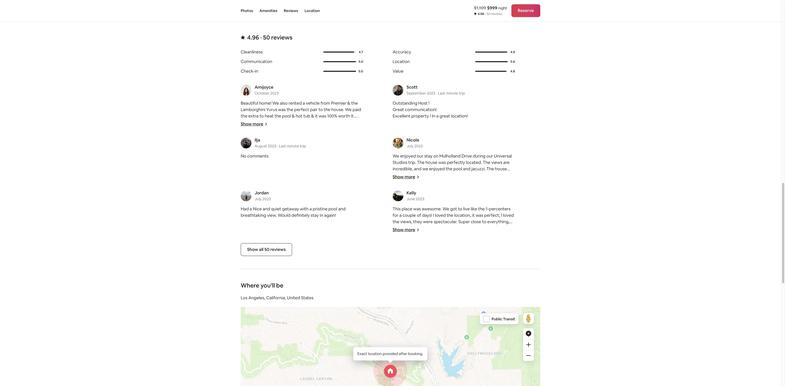 Task type: locate. For each thing, give the bounding box(es) containing it.
2023 up host
[[427, 91, 435, 96]]

but left doesn't
[[393, 226, 400, 231]]

would inside this place was awesome. we got to live like the 1-percenters for a couple of days! i loved the location, it was perfect; i loved the views, they were spectacular. super close to everything, but doesn't feel like it. my only complaint, if i have one, is no hot water in the shower. now, i'm from a michigan so maybe this is a california thing. there was hot water in the kitchen, but not in the bathrooms. other than that, we enjoyed our stay very much. the check-in was easy and instructions were clear. would definitely come back!
[[404, 258, 417, 263]]

and up will
[[276, 184, 284, 190]]

this inside this place was awesome. we got to live like the 1-percenters for a couple of days! i loved the location, it was perfect; i loved the views, they were spectacular. super close to everything, but doesn't feel like it. my only complaint, if i have one, is no hot water in the shower. now, i'm from a michigan so maybe this is a california thing. there was hot water in the kitchen, but not in the bathrooms. other than that, we enjoyed our stay very much. the check-in was easy and instructions were clear. would definitely come back!
[[393, 239, 400, 244]]

minute inside ilja august 2023 · last minute trip
[[287, 144, 299, 149]]

very inside beautiful home! we also rented a vehicle from premier & the lamborghini yurus was the perfect pair to the house. we paid the extra to heat the pool & hot tub & it was 100% worth it. literally nothing beats waking up to the amazing view of the pool overlooking the hollywood hills. we didn't want to leave. it's also really convenient to get to ralph's & other stores. the grill was great. the outside area is perfect for a little intimate family cookout & meal. only 7 minutes away from the walk of fame. the hosts were super responsive and very helpful. the only suggestion we did have was that the bed in the master suite should probably be updated. i'm a light sleeper & any movement caused loud squeaks. not a huge deal compared to everything else that was absolutely amazing. great house, area and exceptional hosts. definitely recommend and will be booking with premier again in the future.
[[326, 152, 335, 158]]

0 vertical spatial reviews
[[491, 12, 502, 16]]

stay left on
[[424, 154, 432, 159]]

0 horizontal spatial water
[[400, 232, 412, 238]]

were
[[273, 152, 283, 158], [423, 219, 433, 225], [501, 251, 511, 257]]

1 horizontal spatial great
[[393, 107, 404, 113]]

paid
[[353, 107, 361, 113]]

everything down the caused
[[267, 178, 289, 183]]

2023 for scott
[[427, 91, 435, 96]]

the down convenient
[[270, 139, 277, 145]]

minute inside "scott september 2023 · last minute trip"
[[446, 91, 458, 96]]

4.7 out of 5.0 image
[[323, 52, 356, 53], [323, 52, 354, 53]]

check-in
[[241, 68, 258, 74]]

located.
[[466, 160, 482, 166]]

other
[[327, 133, 338, 138]]

last
[[438, 91, 445, 96], [279, 144, 286, 149]]

1 vertical spatial july
[[255, 197, 262, 202]]

show down extra
[[241, 121, 252, 127]]

2023 for kelly
[[416, 197, 424, 202]]

show more button for beautiful home! we also rented a vehicle from premier & the lamborghini yurus was the perfect pair to the house. we paid the extra to heat the pool & hot tub & it was 100% worth it. literally nothing beats waking up to the amazing view of the pool overlooking the hollywood hills. we didn't want to leave. it's also really convenient to get to ralph's & other stores. the grill was great. the outside area is perfect for a little intimate family cookout & meal. only 7 minutes away from the walk of fame. the hosts were super responsive and very helpful.
[[241, 121, 268, 127]]

2 vertical spatial show more button
[[393, 227, 420, 233]]

5.0 out of 5.0 image
[[323, 61, 356, 62], [323, 61, 356, 62], [475, 61, 508, 62], [475, 61, 508, 62], [323, 71, 356, 72], [323, 71, 356, 72]]

2 vertical spatial more
[[405, 227, 415, 233]]

2 vertical spatial is
[[401, 239, 404, 244]]

ilja image
[[241, 138, 251, 149]]

suggestion
[[258, 158, 280, 164]]

was inside we enjoyed our stay on mulholland drive during our universal studios trip. the house was perfectly located. the views are incredible, and we enjoyed the pool and jacuzzi. the house had everything we needed for our stay.
[[438, 160, 446, 166]]

0 vertical spatial location
[[305, 8, 320, 13]]

and
[[318, 152, 325, 158], [414, 166, 421, 172], [463, 166, 470, 172], [276, 184, 284, 190], [266, 190, 273, 196], [263, 207, 270, 212], [338, 207, 346, 212], [469, 251, 476, 257]]

5.0 for check-in
[[359, 69, 363, 74]]

the up hills.
[[311, 120, 318, 125]]

master
[[241, 165, 255, 170]]

photos button
[[241, 0, 253, 21]]

be
[[298, 165, 304, 170], [281, 190, 287, 196], [276, 282, 283, 290]]

0 horizontal spatial is
[[304, 139, 307, 145]]

would
[[278, 213, 290, 219], [404, 258, 417, 263]]

trip inside "scott september 2023 · last minute trip"
[[459, 91, 465, 96]]

0 vertical spatial with
[[305, 190, 313, 196]]

4.96 · 50 reviews up cleanliness
[[247, 34, 292, 41]]

report this listing button
[[471, 2, 510, 7]]

list containing amijoyce
[[239, 85, 542, 263]]

with inside had a nice and quiet getaway with a pristine pool and breathtaking view. would definitely stay in again!
[[300, 207, 309, 212]]

1 horizontal spatial stay
[[393, 251, 401, 257]]

1 horizontal spatial location
[[393, 59, 410, 64]]

live
[[463, 207, 470, 212]]

they
[[413, 219, 422, 225]]

have up michigan
[[480, 226, 489, 231]]

50 down '$1,109 $999 night' at the top
[[487, 12, 490, 16]]

show inside button
[[247, 247, 258, 253]]

2023 for nicole
[[414, 144, 423, 149]]

1 vertical spatial enjoyed
[[429, 166, 445, 172]]

0 horizontal spatial everything
[[267, 178, 289, 183]]

1 vertical spatial only
[[443, 226, 452, 231]]

1 vertical spatial this
[[393, 239, 400, 244]]

0 vertical spatial more
[[253, 121, 263, 127]]

$1,109
[[474, 5, 486, 11]]

perfect up tub
[[294, 107, 309, 113]]

with right getaway
[[300, 207, 309, 212]]

last inside ilja august 2023 · last minute trip
[[279, 144, 286, 149]]

1 vertical spatial stay
[[311, 213, 319, 219]]

more
[[253, 121, 263, 127], [405, 174, 415, 180], [405, 227, 415, 233]]

0 horizontal spatial very
[[326, 152, 335, 158]]

0 horizontal spatial 4.96 · 50 reviews
[[247, 34, 292, 41]]

the down the amazing.
[[346, 190, 353, 196]]

was up back!
[[450, 251, 458, 257]]

& left meal.
[[271, 146, 274, 151]]

in down other
[[446, 251, 449, 257]]

kelly image
[[393, 191, 403, 202], [393, 191, 403, 202]]

our down nicole july 2023
[[417, 154, 423, 159]]

beats
[[273, 120, 284, 125]]

last up outstanding host ! great communication! excellent property ! in a great location!
[[438, 91, 445, 96]]

0 horizontal spatial this
[[393, 239, 400, 244]]

are
[[503, 160, 510, 166]]

enjoyed inside this place was awesome. we got to live like the 1-percenters for a couple of days! i loved the location, it was perfect; i loved the views, they were spectacular. super close to everything, but doesn't feel like it. my only complaint, if i have one, is no hot water in the shower. now, i'm from a michigan so maybe this is a california thing. there was hot water in the kitchen, but not in the bathrooms. other than that, we enjoyed our stay very much. the check-in was easy and instructions were clear. would definitely come back!
[[483, 245, 499, 251]]

july inside nicole july 2023
[[407, 144, 413, 149]]

show all 50 reviews button
[[241, 244, 292, 257]]

and down again
[[338, 207, 346, 212]]

1 vertical spatial also
[[247, 133, 255, 138]]

pool up again!
[[328, 207, 337, 212]]

2 vertical spatial were
[[501, 251, 511, 257]]

minute for outstanding host !
[[446, 91, 458, 96]]

zoom out image
[[526, 354, 531, 358]]

it down pair
[[315, 113, 318, 119]]

0 vertical spatial show more
[[241, 121, 263, 127]]

1 horizontal spatial !
[[430, 113, 431, 119]]

0 vertical spatial minute
[[446, 91, 458, 96]]

2 vertical spatial of
[[417, 213, 421, 219]]

pool up waking
[[282, 113, 291, 119]]

4.8 out of 5.0 image
[[475, 71, 508, 72], [475, 71, 506, 72]]

stay up clear.
[[393, 251, 401, 257]]

0 horizontal spatial it.
[[351, 113, 355, 119]]

1 horizontal spatial also
[[280, 101, 288, 106]]

communication
[[241, 59, 272, 64]]

2023 inside amijoyce october 2023
[[270, 91, 279, 96]]

50 up communication
[[263, 34, 270, 41]]

definitely inside had a nice and quiet getaway with a pristine pool and breathtaking view. would definitely stay in again!
[[291, 213, 310, 219]]

2023 for ilja
[[268, 144, 276, 149]]

from down complaint,
[[458, 232, 468, 238]]

more down "views," in the bottom of the page
[[405, 227, 415, 233]]

enjoyed up trip.
[[400, 154, 416, 159]]

leave.
[[350, 126, 361, 132]]

1 vertical spatial is
[[499, 226, 502, 231]]

2023 inside ilja august 2023 · last minute trip
[[268, 144, 276, 149]]

2 vertical spatial show more
[[393, 227, 415, 233]]

have inside this place was awesome. we got to live like the 1-percenters for a couple of days! i loved the location, it was perfect; i loved the views, they were spectacular. super close to everything, but doesn't feel like it. my only complaint, if i have one, is no hot water in the shower. now, i'm from a michigan so maybe this is a california thing. there was hot water in the kitchen, but not in the bathrooms. other than that, we enjoyed our stay very much. the check-in was easy and instructions were clear. would definitely come back!
[[480, 226, 489, 231]]

last left only
[[279, 144, 286, 149]]

1 horizontal spatial minute
[[446, 91, 458, 96]]

from inside this place was awesome. we got to live like the 1-percenters for a couple of days! i loved the location, it was perfect; i loved the views, they were spectacular. super close to everything, but doesn't feel like it. my only complaint, if i have one, is no hot water in the shower. now, i'm from a michigan so maybe this is a california thing. there was hot water in the kitchen, but not in the bathrooms. other than that, we enjoyed our stay very much. the check-in was easy and instructions were clear. would definitely come back!
[[458, 232, 468, 238]]

4.96 down $1,109
[[478, 12, 484, 16]]

0 vertical spatial area
[[294, 139, 303, 145]]

would inside had a nice and quiet getaway with a pristine pool and breathtaking view. would definitely stay in again!
[[278, 213, 290, 219]]

up
[[300, 120, 305, 125]]

1 horizontal spatial july
[[407, 144, 413, 149]]

4.7
[[359, 50, 363, 54]]

show more button down incredible,
[[393, 174, 420, 180]]

last inside "scott september 2023 · last minute trip"
[[438, 91, 445, 96]]

pool inside had a nice and quiet getaway with a pristine pool and breathtaking view. would definitely stay in again!
[[328, 207, 337, 212]]

august
[[255, 144, 267, 149]]

1 horizontal spatial 4.96 · 50 reviews
[[478, 12, 502, 16]]

5.0
[[359, 60, 363, 64], [511, 60, 515, 64], [359, 69, 363, 74]]

it
[[315, 113, 318, 119], [472, 213, 475, 219]]

0 vertical spatial is
[[304, 139, 307, 145]]

amijoyce
[[255, 85, 273, 90]]

water
[[400, 232, 412, 238], [468, 239, 480, 244]]

stay down pristine
[[311, 213, 319, 219]]

july down nicole
[[407, 144, 413, 149]]

0 horizontal spatial area
[[267, 184, 275, 190]]

perfect;
[[484, 213, 500, 219]]

0 horizontal spatial definitely
[[291, 213, 310, 219]]

hosts
[[261, 152, 272, 158]]

last for no comments
[[279, 144, 286, 149]]

in down communication
[[255, 68, 258, 74]]

2 but from the top
[[393, 245, 400, 251]]

july inside jordan july 2023
[[255, 197, 262, 202]]

our inside this place was awesome. we got to live like the 1-percenters for a couple of days! i loved the location, it was perfect; i loved the views, they were spectacular. super close to everything, but doesn't feel like it. my only complaint, if i have one, is no hot water in the shower. now, i'm from a michigan so maybe this is a california thing. there was hot water in the kitchen, but not in the bathrooms. other than that, we enjoyed our stay very much. the check-in was easy and instructions were clear. would definitely come back!
[[500, 245, 506, 251]]

0 vertical spatial perfect
[[294, 107, 309, 113]]

0 vertical spatial for
[[323, 139, 329, 145]]

of right view
[[346, 120, 351, 125]]

pool inside we enjoyed our stay on mulholland drive during our universal studios trip. the house was perfectly located. the views are incredible, and we enjoyed the pool and jacuzzi. the house had everything we needed for our stay.
[[453, 166, 462, 172]]

0 vertical spatial hot
[[296, 113, 302, 119]]

2 horizontal spatial for
[[446, 173, 452, 178]]

show all 50 reviews
[[247, 247, 286, 253]]

views,
[[400, 219, 412, 225]]

the
[[351, 101, 358, 106], [287, 107, 293, 113], [324, 107, 330, 113], [241, 113, 247, 119], [275, 113, 281, 119], [311, 120, 318, 125], [352, 120, 358, 125], [275, 126, 281, 132], [338, 146, 344, 151], [323, 158, 330, 164], [344, 158, 350, 164], [446, 166, 452, 172], [346, 190, 353, 196], [478, 207, 485, 212], [447, 213, 453, 219], [393, 219, 399, 225], [417, 232, 424, 238], [485, 239, 492, 244], [412, 245, 419, 251]]

1 vertical spatial last
[[279, 144, 286, 149]]

1 horizontal spatial premier
[[331, 101, 346, 106]]

2023
[[270, 91, 279, 96], [427, 91, 435, 96], [268, 144, 276, 149], [414, 144, 423, 149], [262, 197, 271, 202], [416, 197, 424, 202]]

vehicle
[[306, 101, 320, 106]]

4.96 up cleanliness
[[247, 34, 259, 41]]

1 vertical spatial house
[[495, 166, 507, 172]]

views
[[491, 160, 502, 166]]

1 horizontal spatial 4.96
[[478, 12, 484, 16]]

it inside this place was awesome. we got to live like the 1-percenters for a couple of days! i loved the location, it was perfect; i loved the views, they were spectacular. super close to everything, but doesn't feel like it. my only complaint, if i have one, is no hot water in the shower. now, i'm from a michigan so maybe this is a california thing. there was hot water in the kitchen, but not in the bathrooms. other than that, we enjoyed our stay very much. the check-in was easy and instructions were clear. would definitely come back!
[[472, 213, 475, 219]]

for up 'away'
[[323, 139, 329, 145]]

now,
[[441, 232, 450, 238]]

only up master
[[249, 158, 257, 164]]

show down "views," in the bottom of the page
[[393, 227, 404, 233]]

compared
[[241, 178, 261, 183]]

i down 'percenters'
[[501, 213, 502, 219]]

0 horizontal spatial minute
[[287, 144, 299, 149]]

quiet
[[271, 207, 281, 212]]

of right walk
[[355, 146, 359, 151]]

we inside this place was awesome. we got to live like the 1-percenters for a couple of days! i loved the location, it was perfect; i loved the views, they were spectacular. super close to everything, but doesn't feel like it. my only complaint, if i have one, is no hot water in the shower. now, i'm from a michigan so maybe this is a california thing. there was hot water in the kitchen, but not in the bathrooms. other than that, we enjoyed our stay very much. the check-in was easy and instructions were clear. would definitely come back!
[[476, 245, 482, 251]]

water up the that, at the right of page
[[468, 239, 480, 244]]

that down 'squeaks.'
[[298, 178, 306, 183]]

0 horizontal spatial location
[[305, 8, 320, 13]]

and left will
[[266, 190, 273, 196]]

little
[[333, 139, 342, 145]]

5.0 for location
[[511, 60, 515, 64]]

!
[[429, 101, 430, 106], [430, 113, 431, 119]]

0 vertical spatial trip
[[459, 91, 465, 96]]

it. left my
[[432, 226, 436, 231]]

zoom in image
[[526, 343, 531, 347]]

public transit
[[492, 317, 515, 322]]

0 vertical spatial july
[[407, 144, 413, 149]]

1 vertical spatial more
[[405, 174, 415, 180]]

squeaks.
[[296, 171, 313, 177]]

in inside had a nice and quiet getaway with a pristine pool and breathtaking view. would definitely stay in again!
[[320, 213, 323, 219]]

0 vertical spatial house
[[426, 160, 437, 166]]

0 vertical spatial !
[[429, 101, 430, 106]]

easy
[[459, 251, 468, 257]]

night
[[498, 6, 507, 10]]

· down '$1,109 $999 night' at the top
[[485, 12, 486, 16]]

trip.
[[408, 160, 416, 166]]

it up close
[[472, 213, 475, 219]]

bed
[[331, 158, 338, 164]]

1 horizontal spatial very
[[402, 251, 410, 257]]

0 vertical spatial would
[[278, 213, 290, 219]]

2 vertical spatial enjoyed
[[483, 245, 499, 251]]

hills.
[[304, 126, 313, 132]]

only down spectacular.
[[443, 226, 452, 231]]

your stay location, map pin image
[[384, 366, 397, 378]]

2023 inside "scott september 2023 · last minute trip"
[[427, 91, 435, 96]]

add a place to the map image
[[525, 331, 532, 338]]

any
[[241, 171, 248, 177]]

1 vertical spatial were
[[423, 219, 433, 225]]

2023 up hosts on the left top
[[268, 144, 276, 149]]

house.
[[331, 107, 344, 113]]

1 horizontal spatial hot
[[393, 232, 399, 238]]

2023 inside nicole july 2023
[[414, 144, 423, 149]]

2023 inside jordan july 2023
[[262, 197, 271, 202]]

0 vertical spatial last
[[438, 91, 445, 96]]

to
[[319, 107, 323, 113], [260, 113, 264, 119], [306, 120, 310, 125], [345, 126, 349, 132], [290, 133, 295, 138], [303, 133, 307, 138], [262, 178, 266, 183], [458, 207, 462, 212], [482, 219, 486, 225]]

1 vertical spatial that
[[298, 178, 306, 183]]

public
[[492, 317, 502, 322]]

1 vertical spatial of
[[355, 146, 359, 151]]

for right needed
[[446, 173, 452, 178]]

0 horizontal spatial last
[[279, 144, 286, 149]]

have right did
[[295, 158, 304, 164]]

1 vertical spatial from
[[327, 146, 337, 151]]

the down the leave.
[[353, 133, 360, 138]]

for down this
[[393, 213, 398, 219]]

1 horizontal spatial house
[[495, 166, 507, 172]]

got
[[450, 207, 457, 212]]

a
[[303, 101, 305, 106], [436, 113, 439, 119], [330, 139, 332, 145], [330, 165, 332, 170], [322, 171, 324, 177], [250, 207, 252, 212], [309, 207, 312, 212], [399, 213, 402, 219], [468, 232, 471, 238], [405, 239, 407, 244]]

list
[[239, 85, 542, 263]]

very down the not
[[402, 251, 410, 257]]

2023 for jordan
[[262, 197, 271, 202]]

loved up spectacular.
[[435, 213, 446, 219]]

2 vertical spatial reviews
[[270, 247, 286, 253]]

percenters
[[489, 207, 511, 212]]

amijoyce october 2023
[[255, 85, 279, 96]]

scott image
[[393, 85, 403, 96], [393, 85, 403, 96]]

show more for we enjoyed our stay on mulholland drive during our universal studios trip. the house was perfectly located. the views are incredible, and we enjoyed the pool and jacuzzi. the house had everything we needed for our stay.
[[393, 174, 415, 180]]

we up studios
[[393, 154, 399, 159]]

0 horizontal spatial only
[[249, 158, 257, 164]]

and inside this place was awesome. we got to live like the 1-percenters for a couple of days! i loved the location, it was perfect; i loved the views, they were spectacular. super close to everything, but doesn't feel like it. my only complaint, if i have one, is no hot water in the shower. now, i'm from a michigan so maybe this is a california thing. there was hot water in the kitchen, but not in the bathrooms. other than that, we enjoyed our stay very much. the check-in was easy and instructions were clear. would definitely come back!
[[469, 251, 476, 257]]

much.
[[411, 251, 423, 257]]

updated.
[[305, 165, 322, 170]]

we left 'got'
[[443, 207, 449, 212]]

this
[[393, 207, 401, 212]]

recommend
[[241, 190, 265, 196]]

everything inside beautiful home! we also rented a vehicle from premier & the lamborghini yurus was the perfect pair to the house. we paid the extra to heat the pool & hot tub & it was 100% worth it. literally nothing beats waking up to the amazing view of the pool overlooking the hollywood hills. we didn't want to leave. it's also really convenient to get to ralph's & other stores. the grill was great. the outside area is perfect for a little intimate family cookout & meal. only 7 minutes away from the walk of fame. the hosts were super responsive and very helpful. the only suggestion we did have was that the bed in the master suite should probably be updated. i'm a light sleeper & any movement caused loud squeaks. not a huge deal compared to everything else that was absolutely amazing. great house, area and exceptional hosts. definitely recommend and will be booking with premier again in the future.
[[267, 178, 289, 183]]

reviews inside show all 50 reviews button
[[270, 247, 286, 253]]

stay
[[424, 154, 432, 159], [311, 213, 319, 219], [393, 251, 401, 257]]

loved down 'percenters'
[[503, 213, 514, 219]]

1 horizontal spatial trip
[[459, 91, 465, 96]]

0 vertical spatial premier
[[331, 101, 346, 106]]

show more button down "views," in the bottom of the page
[[393, 227, 420, 233]]

it. inside this place was awesome. we got to live like the 1-percenters for a couple of days! i loved the location, it was perfect; i loved the views, they were spectacular. super close to everything, but doesn't feel like it. my only complaint, if i have one, is no hot water in the shower. now, i'm from a michigan so maybe this is a california thing. there was hot water in the kitchen, but not in the bathrooms. other than that, we enjoyed our stay very much. the check-in was easy and instructions were clear. would definitely come back!
[[432, 226, 436, 231]]

1 horizontal spatial have
[[480, 226, 489, 231]]

0 horizontal spatial july
[[255, 197, 262, 202]]

july down jordan
[[255, 197, 262, 202]]

trip inside ilja august 2023 · last minute trip
[[300, 144, 306, 149]]

everything inside we enjoyed our stay on mulholland drive during our universal studios trip. the house was perfectly located. the views are incredible, and we enjoyed the pool and jacuzzi. the house had everything we needed for our stay.
[[401, 173, 422, 178]]

hot
[[296, 113, 302, 119], [393, 232, 399, 238], [461, 239, 467, 244]]

very inside this place was awesome. we got to live like the 1-percenters for a couple of days! i loved the location, it was perfect; i loved the views, they were spectacular. super close to everything, but doesn't feel like it. my only complaint, if i have one, is no hot water in the shower. now, i'm from a michigan so maybe this is a california thing. there was hot water in the kitchen, but not in the bathrooms. other than that, we enjoyed our stay very much. the check-in was easy and instructions were clear. would definitely come back!
[[402, 251, 410, 257]]

1 horizontal spatial loved
[[503, 213, 514, 219]]

one,
[[490, 226, 499, 231]]

with
[[305, 190, 313, 196], [300, 207, 309, 212]]

for
[[323, 139, 329, 145], [446, 173, 452, 178], [393, 213, 398, 219]]

more down incredible,
[[405, 174, 415, 180]]

had a nice and quiet getaway with a pristine pool and breathtaking view. would definitely stay in again!
[[241, 207, 346, 219]]

1 horizontal spatial would
[[404, 258, 417, 263]]

house down views
[[495, 166, 507, 172]]

reviews
[[491, 12, 502, 16], [271, 34, 292, 41], [270, 247, 286, 253]]

location!
[[451, 113, 468, 119]]

for inside this place was awesome. we got to live like the 1-percenters for a couple of days! i loved the location, it was perfect; i loved the views, they were spectacular. super close to everything, but doesn't feel like it. my only complaint, if i have one, is no hot water in the shower. now, i'm from a michigan so maybe this is a california thing. there was hot water in the kitchen, but not in the bathrooms. other than that, we enjoyed our stay very much. the check-in was easy and instructions were clear. would definitely come back!
[[393, 213, 398, 219]]

0 horizontal spatial i'm
[[323, 165, 329, 170]]

loved
[[435, 213, 446, 219], [503, 213, 514, 219]]

0 horizontal spatial like
[[425, 226, 431, 231]]

the down feel
[[417, 232, 424, 238]]

enjoyed up needed
[[429, 166, 445, 172]]

1 vertical spatial i'm
[[451, 232, 457, 238]]

4.9 out of 5.0 image
[[475, 52, 508, 53], [475, 52, 507, 53]]

we left did
[[281, 158, 287, 164]]

location right reviews
[[305, 8, 320, 13]]

to left "live"
[[458, 207, 462, 212]]

back!
[[449, 258, 460, 263]]

lamborghini
[[241, 107, 265, 113]]

is
[[304, 139, 307, 145], [499, 226, 502, 231], [401, 239, 404, 244]]

2 vertical spatial 50
[[264, 247, 269, 253]]

! left in
[[430, 113, 431, 119]]

was up close
[[476, 213, 483, 219]]

1 vertical spatial 50
[[263, 34, 270, 41]]

had
[[393, 173, 400, 178]]

also right it's
[[247, 133, 255, 138]]

1 horizontal spatial i'm
[[451, 232, 457, 238]]

area up will
[[267, 184, 275, 190]]

show left all
[[247, 247, 258, 253]]

amijoyce image
[[241, 85, 251, 96], [241, 85, 251, 96]]

great up excellent at the top right
[[393, 107, 404, 113]]

it. down paid
[[351, 113, 355, 119]]

1 vertical spatial trip
[[300, 144, 306, 149]]

minute
[[446, 91, 458, 96], [287, 144, 299, 149]]

2 horizontal spatial i
[[501, 213, 502, 219]]

! right host
[[429, 101, 430, 106]]

1 horizontal spatial definitely
[[418, 258, 436, 263]]

value
[[393, 68, 404, 74]]

2 loved from the left
[[503, 213, 514, 219]]

reviews
[[284, 8, 298, 13]]

water down doesn't
[[400, 232, 412, 238]]

show for this place was awesome. we got to live like the 1-percenters for a couple of days! i loved the location, it was perfect; i loved the views, they were spectacular. super close to everything, but doesn't feel like it. my only complaint, if i have one, is no hot water in the shower. now, i'm from a michigan so maybe this is a california thing. there was hot water in the kitchen, but not in the bathrooms. other than that, we enjoyed our stay very much. the check-in was easy and instructions were clear. would definitely come back!
[[393, 227, 404, 233]]

great inside outstanding host ! great communication! excellent property ! in a great location!
[[393, 107, 404, 113]]

the down so
[[485, 239, 492, 244]]

0 vertical spatial it
[[315, 113, 318, 119]]

but left the not
[[393, 245, 400, 251]]

like right "live"
[[471, 207, 477, 212]]

for inside beautiful home! we also rented a vehicle from premier & the lamborghini yurus was the perfect pair to the house. we paid the extra to heat the pool & hot tub & it was 100% worth it. literally nothing beats waking up to the amazing view of the pool overlooking the hollywood hills. we didn't want to leave. it's also really convenient to get to ralph's & other stores. the grill was great. the outside area is perfect for a little intimate family cookout & meal. only 7 minutes away from the walk of fame. the hosts were super responsive and very helpful. the only suggestion we did have was that the bed in the master suite should probably be updated. i'm a light sleeper & any movement caused loud squeaks. not a huge deal compared to everything else that was absolutely amazing. great house, area and exceptional hosts. definitely recommend and will be booking with premier again in the future.
[[323, 139, 329, 145]]

0 vertical spatial i'm
[[323, 165, 329, 170]]

0 vertical spatial stay
[[424, 154, 432, 159]]

stay inside had a nice and quiet getaway with a pristine pool and breathtaking view. would definitely stay in again!
[[311, 213, 319, 219]]

it inside beautiful home! we also rented a vehicle from premier & the lamborghini yurus was the perfect pair to the house. we paid the extra to heat the pool & hot tub & it was 100% worth it. literally nothing beats waking up to the amazing view of the pool overlooking the hollywood hills. we didn't want to leave. it's also really convenient to get to ralph's & other stores. the grill was great. the outside area is perfect for a little intimate family cookout & meal. only 7 minutes away from the walk of fame. the hosts were super responsive and very helpful. the only suggestion we did have was that the bed in the master suite should probably be updated. i'm a light sleeper & any movement caused loud squeaks. not a huge deal compared to everything else that was absolutely amazing. great house, area and exceptional hosts. definitely recommend and will be booking with premier again in the future.
[[315, 113, 318, 119]]

outstanding
[[393, 101, 417, 106]]

we up yurus
[[272, 101, 279, 106]]

2023 inside kelly june 2023
[[416, 197, 424, 202]]

away
[[316, 146, 326, 151]]

0 horizontal spatial for
[[323, 139, 329, 145]]

show
[[241, 121, 252, 127], [393, 174, 404, 180], [393, 227, 404, 233], [247, 247, 258, 253]]

the left "views," in the bottom of the page
[[393, 219, 399, 225]]

is up minutes
[[304, 139, 307, 145]]

is up the not
[[401, 239, 404, 244]]

2 horizontal spatial were
[[501, 251, 511, 257]]

great down compared
[[241, 184, 252, 190]]



Task type: describe. For each thing, give the bounding box(es) containing it.
if
[[474, 226, 477, 231]]

movement
[[249, 171, 270, 177]]

california
[[408, 239, 427, 244]]

only inside beautiful home! we also rented a vehicle from premier & the lamborghini yurus was the perfect pair to the house. we paid the extra to heat the pool & hot tub & it was 100% worth it. literally nothing beats waking up to the amazing view of the pool overlooking the hollywood hills. we didn't want to leave. it's also really convenient to get to ralph's & other stores. the grill was great. the outside area is perfect for a little intimate family cookout & meal. only 7 minutes away from the walk of fame. the hosts were super responsive and very helpful. the only suggestion we did have was that the bed in the master suite should probably be updated. i'm a light sleeper & any movement caused loud squeaks. not a huge deal compared to everything else that was absolutely amazing. great house, area and exceptional hosts. definitely recommend and will be booking with premier again in the future.
[[249, 158, 257, 164]]

the left bed
[[323, 158, 330, 164]]

doesn't
[[400, 226, 415, 231]]

2023 for amijoyce
[[270, 91, 279, 96]]

in
[[432, 113, 435, 119]]

heat
[[265, 113, 274, 119]]

property
[[411, 113, 429, 119]]

1 loved from the left
[[435, 213, 446, 219]]

not
[[314, 171, 321, 177]]

0 vertical spatial enjoyed
[[400, 154, 416, 159]]

show more for this place was awesome. we got to live like the 1-percenters for a couple of days! i loved the location, it was perfect; i loved the views, they were spectacular. super close to everything, but doesn't feel like it. my only complaint, if i have one, is no hot water in the shower. now, i'm from a michigan so maybe this is a california thing. there was hot water in the kitchen, but not in the bathrooms. other than that, we enjoyed our stay very much. the check-in was easy and instructions were clear. would definitely come back!
[[393, 227, 415, 233]]

view.
[[267, 213, 277, 219]]

a up the not
[[405, 239, 407, 244]]

we inside we enjoyed our stay on mulholland drive during our universal studios trip. the house was perfectly located. the views are incredible, and we enjoyed the pool and jacuzzi. the house had everything we needed for our stay.
[[393, 154, 399, 159]]

booking
[[287, 190, 304, 196]]

the up helpful.
[[338, 146, 344, 151]]

location button
[[305, 0, 320, 21]]

google map
showing 4 points of interest. region
[[206, 281, 548, 387]]

a down this
[[399, 213, 402, 219]]

i'm inside this place was awesome. we got to live like the 1-percenters for a couple of days! i loved the location, it was perfect; i loved the views, they were spectacular. super close to everything, but doesn't feel like it. my only complaint, if i have one, is no hot water in the shower. now, i'm from a michigan so maybe this is a california thing. there was hot water in the kitchen, but not in the bathrooms. other than that, we enjoyed our stay very much. the check-in was easy and instructions were clear. would definitely come back!
[[451, 232, 457, 238]]

pristine
[[313, 207, 328, 212]]

& right sleeper
[[358, 165, 361, 170]]

the down cookout
[[253, 152, 260, 158]]

awesome.
[[422, 207, 442, 212]]

1 horizontal spatial water
[[468, 239, 480, 244]]

2 vertical spatial be
[[276, 282, 283, 290]]

was right yurus
[[278, 107, 286, 113]]

· inside ilja august 2023 · last minute trip
[[277, 144, 278, 149]]

1 horizontal spatial is
[[401, 239, 404, 244]]

july for jordan
[[255, 197, 262, 202]]

june
[[407, 197, 415, 202]]

0 vertical spatial 50
[[487, 12, 490, 16]]

& up waking
[[292, 113, 295, 119]]

to up "house,"
[[262, 178, 266, 183]]

to right up
[[306, 120, 310, 125]]

tub
[[303, 113, 310, 119]]

the up paid
[[351, 101, 358, 106]]

walk
[[345, 146, 354, 151]]

great
[[440, 113, 450, 119]]

nicole image
[[393, 138, 403, 149]]

were inside beautiful home! we also rented a vehicle from premier & the lamborghini yurus was the perfect pair to the house. we paid the extra to heat the pool & hot tub & it was 100% worth it. literally nothing beats waking up to the amazing view of the pool overlooking the hollywood hills. we didn't want to leave. it's also really convenient to get to ralph's & other stores. the grill was great. the outside area is perfect for a little intimate family cookout & meal. only 7 minutes away from the walk of fame. the hosts were super responsive and very helpful. the only suggestion we did have was that the bed in the master suite should probably be updated. i'm a light sleeper & any movement caused loud squeaks. not a huge deal compared to everything else that was absolutely amazing. great house, area and exceptional hosts. definitely recommend and will be booking with premier again in the future.
[[273, 152, 283, 158]]

1 vertical spatial hot
[[393, 232, 399, 238]]

& right tub
[[311, 113, 314, 119]]

convenient
[[267, 133, 289, 138]]

show for beautiful home! we also rented a vehicle from premier & the lamborghini yurus was the perfect pair to the house. we paid the extra to heat the pool & hot tub & it was 100% worth it. literally nothing beats waking up to the amazing view of the pool overlooking the hollywood hills. we didn't want to leave. it's also really convenient to get to ralph's & other stores. the grill was great. the outside area is perfect for a little intimate family cookout & meal. only 7 minutes away from the walk of fame. the hosts were super responsive and very helpful.
[[241, 121, 252, 127]]

we left needed
[[423, 173, 429, 178]]

1 vertical spatial area
[[267, 184, 275, 190]]

complaint,
[[453, 226, 473, 231]]

los angeles, california, united states
[[241, 296, 314, 301]]

will
[[274, 190, 280, 196]]

the down views
[[487, 166, 494, 172]]

1 vertical spatial premier
[[314, 190, 329, 196]]

should
[[266, 165, 279, 170]]

huge
[[325, 171, 335, 177]]

the inside this place was awesome. we got to live like the 1-percenters for a couple of days! i loved the location, it was perfect; i loved the views, they were spectacular. super close to everything, but doesn't feel like it. my only complaint, if i have one, is no hot water in the shower. now, i'm from a michigan so maybe this is a california thing. there was hot water in the kitchen, but not in the bathrooms. other than that, we enjoyed our stay very much. the check-in was easy and instructions were clear. would definitely come back!
[[424, 251, 432, 257]]

than
[[456, 245, 465, 251]]

we inside this place was awesome. we got to live like the 1-percenters for a couple of days! i loved the location, it was perfect; i loved the views, they were spectacular. super close to everything, but doesn't feel like it. my only complaint, if i have one, is no hot water in the shower. now, i'm from a michigan so maybe this is a california thing. there was hot water in the kitchen, but not in the bathrooms. other than that, we enjoyed our stay very much. the check-in was easy and instructions were clear. would definitely come back!
[[443, 207, 449, 212]]

0 horizontal spatial !
[[429, 101, 430, 106]]

we inside beautiful home! we also rented a vehicle from premier & the lamborghini yurus was the perfect pair to the house. we paid the extra to heat the pool & hot tub & it was 100% worth it. literally nothing beats waking up to the amazing view of the pool overlooking the hollywood hills. we didn't want to leave. it's also really convenient to get to ralph's & other stores. the grill was great. the outside area is perfect for a little intimate family cookout & meal. only 7 minutes away from the walk of fame. the hosts were super responsive and very helpful. the only suggestion we did have was that the bed in the master suite should probably be updated. i'm a light sleeper & any movement caused loud squeaks. not a huge deal compared to everything else that was absolutely amazing. great house, area and exceptional hosts. definitely recommend and will be booking with premier again in the future.
[[281, 158, 287, 164]]

close
[[471, 219, 481, 225]]

report
[[479, 2, 491, 7]]

during
[[473, 154, 486, 159]]

and down trip.
[[414, 166, 421, 172]]

july for nicole
[[407, 144, 413, 149]]

perfectly
[[447, 160, 465, 166]]

was up couple
[[413, 207, 421, 212]]

0 vertical spatial be
[[298, 165, 304, 170]]

comments
[[247, 154, 268, 159]]

jacuzzi.
[[471, 166, 486, 172]]

1 horizontal spatial enjoyed
[[429, 166, 445, 172]]

everything,
[[487, 219, 510, 225]]

of inside this place was awesome. we got to live like the 1-percenters for a couple of days! i loved the location, it was perfect; i loved the views, they were spectacular. super close to everything, but doesn't feel like it. my only complaint, if i have one, is no hot water in the shower. now, i'm from a michigan so maybe this is a california thing. there was hot water in the kitchen, but not in the bathrooms. other than that, we enjoyed our stay very much. the check-in was easy and instructions were clear. would definitely come back!
[[417, 213, 421, 219]]

outside
[[278, 139, 293, 145]]

the up the leave.
[[352, 120, 358, 125]]

the up literally
[[241, 113, 247, 119]]

great inside beautiful home! we also rented a vehicle from premier & the lamborghini yurus was the perfect pair to the house. we paid the extra to heat the pool & hot tub & it was 100% worth it. literally nothing beats waking up to the amazing view of the pool overlooking the hollywood hills. we didn't want to leave. it's also really convenient to get to ralph's & other stores. the grill was great. the outside area is perfect for a little intimate family cookout & meal. only 7 minutes away from the walk of fame. the hosts were super responsive and very helpful. the only suggestion we did have was that the bed in the master suite should probably be updated. i'm a light sleeper & any movement caused loud squeaks. not a huge deal compared to everything else that was absolutely amazing. great house, area and exceptional hosts. definitely recommend and will be booking with premier again in the future.
[[241, 184, 252, 190]]

transit
[[503, 317, 515, 322]]

yurus
[[266, 107, 277, 113]]

meal.
[[275, 146, 285, 151]]

stay inside we enjoyed our stay on mulholland drive during our universal studios trip. the house was perfectly located. the views are incredible, and we enjoyed the pool and jacuzzi. the house had everything we needed for our stay.
[[424, 154, 432, 159]]

definitely inside this place was awesome. we got to live like the 1-percenters for a couple of days! i loved the location, it was perfect; i loved the views, they were spectacular. super close to everything, but doesn't feel like it. my only complaint, if i have one, is no hot water in the shower. now, i'm from a michigan so maybe this is a california thing. there was hot water in the kitchen, but not in the bathrooms. other than that, we enjoyed our stay very much. the check-in was easy and instructions were clear. would definitely come back!
[[418, 258, 436, 263]]

the down "during"
[[483, 160, 490, 166]]

shower.
[[425, 232, 440, 238]]

grill
[[241, 139, 248, 145]]

0 vertical spatial also
[[280, 101, 288, 106]]

kelly june 2023
[[407, 190, 424, 202]]

show more button for this place was awesome. we got to live like the 1-percenters for a couple of days! i loved the location, it was perfect; i loved the views, they were spectacular. super close to everything, but doesn't feel like it. my only complaint, if i have one, is no hot water in the shower. now, i'm from a michigan so maybe this is a california thing. there was hot water in the kitchen, but not in the bathrooms. other than that, we enjoyed our stay very much. the check-in was easy and instructions were clear. would definitely come back!
[[393, 227, 420, 233]]

for inside we enjoyed our stay on mulholland drive during our universal studios trip. the house was perfectly located. the views are incredible, and we enjoyed the pool and jacuzzi. the house had everything we needed for our stay.
[[446, 173, 452, 178]]

& up worth
[[347, 101, 350, 106]]

days!
[[422, 213, 432, 219]]

100%
[[327, 113, 337, 119]]

4.8
[[510, 69, 515, 74]]

a inside outstanding host ! great communication! excellent property ! in a great location!
[[436, 113, 439, 119]]

5.0 for communication
[[359, 60, 363, 64]]

ilja august 2023 · last minute trip
[[255, 137, 306, 149]]

1-
[[486, 207, 489, 212]]

& down didn't
[[323, 133, 326, 138]]

1 horizontal spatial that
[[314, 158, 322, 164]]

50 inside button
[[264, 247, 269, 253]]

photos
[[241, 8, 253, 13]]

0 vertical spatial from
[[321, 101, 330, 106]]

communication!
[[405, 107, 437, 113]]

stay inside this place was awesome. we got to live like the 1-percenters for a couple of days! i loved the location, it was perfect; i loved the views, they were spectacular. super close to everything, but doesn't feel like it. my only complaint, if i have one, is no hot water in the shower. now, i'm from a michigan so maybe this is a california thing. there was hot water in the kitchen, but not in the bathrooms. other than that, we enjoyed our stay very much. the check-in was easy and instructions were clear. would definitely come back!
[[393, 251, 401, 257]]

the up 100%
[[324, 107, 330, 113]]

so
[[490, 232, 495, 238]]

1 vertical spatial perfect
[[307, 139, 322, 145]]

the up sleeper
[[344, 158, 350, 164]]

incredible,
[[393, 166, 413, 172]]

7
[[296, 146, 299, 151]]

ilja
[[255, 137, 260, 143]]

maybe
[[496, 232, 509, 238]]

a down complaint,
[[468, 232, 471, 238]]

a left little
[[330, 139, 332, 145]]

minute for no comments
[[287, 144, 299, 149]]

extra
[[248, 113, 259, 119]]

in right bed
[[339, 158, 343, 164]]

0 horizontal spatial i
[[433, 213, 434, 219]]

more for beautiful home! we also rented a vehicle from premier & the lamborghini yurus was the perfect pair to the house. we paid the extra to heat the pool & hot tub & it was 100% worth it. literally nothing beats waking up to the amazing view of the pool overlooking the hollywood hills. we didn't want to leave. it's also really convenient to get to ralph's & other stores. the grill was great. the outside area is perfect for a little intimate family cookout & meal. only 7 minutes away from the walk of fame. the hosts were super responsive and very helpful.
[[253, 121, 263, 127]]

1 horizontal spatial this
[[492, 2, 499, 7]]

and up stay.
[[463, 166, 470, 172]]

a right had
[[250, 207, 252, 212]]

angeles,
[[248, 296, 265, 301]]

was up amazing
[[319, 113, 326, 119]]

a left light
[[330, 165, 332, 170]]

ilja image
[[241, 138, 251, 149]]

family
[[241, 146, 253, 151]]

to up nothing
[[260, 113, 264, 119]]

to down hollywood
[[290, 133, 295, 138]]

suite
[[256, 165, 265, 170]]

no comments
[[241, 154, 268, 159]]

with inside beautiful home! we also rented a vehicle from premier & the lamborghini yurus was the perfect pair to the house. we paid the extra to heat the pool & hot tub & it was 100% worth it. literally nothing beats waking up to the amazing view of the pool overlooking the hollywood hills. we didn't want to leave. it's also really convenient to get to ralph's & other stores. the grill was great. the outside area is perfect for a little intimate family cookout & meal. only 7 minutes away from the walk of fame. the hosts were super responsive and very helpful. the only suggestion we did have was that the bed in the master suite should probably be updated. i'm a light sleeper & any movement caused loud squeaks. not a huge deal compared to everything else that was absolutely amazing. great house, area and exceptional hosts. definitely recommend and will be booking with premier again in the future.
[[305, 190, 313, 196]]

more for this place was awesome. we got to live like the 1-percenters for a couple of days! i loved the location, it was perfect; i loved the views, they were spectacular. super close to everything, but doesn't feel like it. my only complaint, if i have one, is no hot water in the shower. now, i'm from a michigan so maybe this is a california thing. there was hot water in the kitchen, but not in the bathrooms. other than that, we enjoyed our stay very much. the check-in was easy and instructions were clear. would definitely come back!
[[405, 227, 415, 233]]

nicole image
[[393, 138, 403, 149]]

only inside this place was awesome. we got to live like the 1-percenters for a couple of days! i loved the location, it was perfect; i loved the views, they were spectacular. super close to everything, but doesn't feel like it. my only complaint, if i have one, is no hot water in the shower. now, i'm from a michigan so maybe this is a california thing. there was hot water in the kitchen, but not in the bathrooms. other than that, we enjoyed our stay very much. the check-in was easy and instructions were clear. would definitely come back!
[[443, 226, 452, 231]]

1 vertical spatial !
[[430, 113, 431, 119]]

1 vertical spatial like
[[425, 226, 431, 231]]

0 vertical spatial 4.96
[[478, 12, 484, 16]]

1 horizontal spatial like
[[471, 207, 477, 212]]

the inside we enjoyed our stay on mulholland drive during our universal studios trip. the house was perfectly located. the views are incredible, and we enjoyed the pool and jacuzzi. the house had everything we needed for our stay.
[[446, 166, 452, 172]]

the left 1-
[[478, 207, 485, 212]]

0 horizontal spatial of
[[346, 120, 351, 125]]

show more for beautiful home! we also rented a vehicle from premier & the lamborghini yurus was the perfect pair to the house. we paid the extra to heat the pool & hot tub & it was 100% worth it. literally nothing beats waking up to the amazing view of the pool overlooking the hollywood hills. we didn't want to leave. it's also really convenient to get to ralph's & other stores. the grill was great. the outside area is perfect for a little intimate family cookout & meal. only 7 minutes away from the walk of fame. the hosts were super responsive and very helpful.
[[241, 121, 263, 127]]

worth
[[338, 113, 350, 119]]

in down michigan
[[481, 239, 484, 244]]

1 horizontal spatial area
[[294, 139, 303, 145]]

in up california at the bottom right of the page
[[413, 232, 416, 238]]

waking
[[285, 120, 299, 125]]

our left stay.
[[453, 173, 459, 178]]

0 vertical spatial 4.96 · 50 reviews
[[478, 12, 502, 16]]

0 horizontal spatial house
[[426, 160, 437, 166]]

my
[[437, 226, 443, 231]]

amenities button
[[259, 0, 277, 21]]

was down the responsive
[[305, 158, 313, 164]]

2 horizontal spatial is
[[499, 226, 502, 231]]

nice
[[253, 207, 262, 212]]

it. inside beautiful home! we also rented a vehicle from premier & the lamborghini yurus was the perfect pair to the house. we paid the extra to heat the pool & hot tub & it was 100% worth it. literally nothing beats waking up to the amazing view of the pool overlooking the hollywood hills. we didn't want to leave. it's also really convenient to get to ralph's & other stores. the grill was great. the outside area is perfect for a little intimate family cookout & meal. only 7 minutes away from the walk of fame. the hosts were super responsive and very helpful. the only suggestion we did have was that the bed in the master suite should probably be updated. i'm a light sleeper & any movement caused loud squeaks. not a huge deal compared to everything else that was absolutely amazing. great house, area and exceptional hosts. definitely recommend and will be booking with premier again in the future.
[[351, 113, 355, 119]]

come
[[437, 258, 448, 263]]

was right grill
[[249, 139, 256, 145]]

was up than
[[452, 239, 460, 244]]

1 vertical spatial 4.96
[[247, 34, 259, 41]]

a left pristine
[[309, 207, 312, 212]]

pool up it's
[[241, 126, 250, 132]]

· inside "scott september 2023 · last minute trip"
[[436, 91, 437, 96]]

$999
[[487, 5, 497, 11]]

los
[[241, 296, 247, 301]]

scott september 2023 · last minute trip
[[407, 85, 465, 96]]

a right not
[[322, 171, 324, 177]]

thing.
[[428, 239, 439, 244]]

to right pair
[[319, 107, 323, 113]]

in right again
[[342, 190, 345, 196]]

4.9
[[510, 50, 515, 54]]

hot inside beautiful home! we also rented a vehicle from premier & the lamborghini yurus was the perfect pair to the house. we paid the extra to heat the pool & hot tub & it was 100% worth it. literally nothing beats waking up to the amazing view of the pool overlooking the hollywood hills. we didn't want to leave. it's also really convenient to get to ralph's & other stores. the grill was great. the outside area is perfect for a little intimate family cookout & meal. only 7 minutes away from the walk of fame. the hosts were super responsive and very helpful. the only suggestion we did have was that the bed in the master suite should probably be updated. i'm a light sleeper & any movement caused loud squeaks. not a huge deal compared to everything else that was absolutely amazing. great house, area and exceptional hosts. definitely recommend and will be booking with premier again in the future.
[[296, 113, 302, 119]]

literally
[[241, 120, 256, 125]]

to right get on the left top of page
[[303, 133, 307, 138]]

trip for outstanding host !
[[459, 91, 465, 96]]

was up hosts.
[[307, 178, 315, 183]]

to right close
[[482, 219, 486, 225]]

no
[[241, 154, 246, 159]]

1 horizontal spatial i
[[478, 226, 479, 231]]

reserve button
[[511, 4, 540, 17]]

caused
[[271, 171, 285, 177]]

we right incredible,
[[422, 166, 428, 172]]

the up convenient
[[275, 126, 281, 132]]

1 vertical spatial reviews
[[271, 34, 292, 41]]

jordan image
[[241, 191, 251, 202]]

0 vertical spatial water
[[400, 232, 412, 238]]

1 horizontal spatial of
[[355, 146, 359, 151]]

have inside beautiful home! we also rented a vehicle from premier & the lamborghini yurus was the perfect pair to the house. we paid the extra to heat the pool & hot tub & it was 100% worth it. literally nothing beats waking up to the amazing view of the pool overlooking the hollywood hills. we didn't want to leave. it's also really convenient to get to ralph's & other stores. the grill was great. the outside area is perfect for a little intimate family cookout & meal. only 7 minutes away from the walk of fame. the hosts were super responsive and very helpful. the only suggestion we did have was that the bed in the master suite should probably be updated. i'm a light sleeper & any movement caused loud squeaks. not a huge deal compared to everything else that was absolutely amazing. great house, area and exceptional hosts. definitely recommend and will be booking with premier again in the future.
[[295, 158, 304, 164]]

jordan image
[[241, 191, 251, 202]]

and down 'away'
[[318, 152, 325, 158]]

show more button for we enjoyed our stay on mulholland drive during our universal studios trip. the house was perfectly located. the views are incredible, and we enjoyed the pool and jacuzzi. the house had everything we needed for our stay.
[[393, 174, 420, 180]]

united
[[287, 296, 300, 301]]

a right rented at the top
[[303, 101, 305, 106]]

i'm inside beautiful home! we also rented a vehicle from premier & the lamborghini yurus was the perfect pair to the house. we paid the extra to heat the pool & hot tub & it was 100% worth it. literally nothing beats waking up to the amazing view of the pool overlooking the hollywood hills. we didn't want to leave. it's also really convenient to get to ralph's & other stores. the grill was great. the outside area is perfect for a little intimate family cookout & meal. only 7 minutes away from the walk of fame. the hosts were super responsive and very helpful. the only suggestion we did have was that the bed in the master suite should probably be updated. i'm a light sleeper & any movement caused loud squeaks. not a huge deal compared to everything else that was absolutely amazing. great house, area and exceptional hosts. definitely recommend and will be booking with premier again in the future.
[[323, 165, 329, 170]]

show for we enjoyed our stay on mulholland drive during our universal studios trip. the house was perfectly located. the views are incredible, and we enjoyed the pool and jacuzzi. the house had everything we needed for our stay.
[[393, 174, 404, 180]]

home!
[[259, 101, 271, 106]]

mulholland
[[439, 154, 461, 159]]

amenities
[[259, 8, 277, 13]]

the down 'got'
[[447, 213, 453, 219]]

and up view.
[[263, 207, 270, 212]]

get
[[295, 133, 302, 138]]

the down fame.
[[241, 158, 248, 164]]

the down california at the bottom right of the page
[[412, 245, 419, 251]]

minutes
[[299, 146, 315, 151]]

september
[[407, 91, 426, 96]]

the right trip.
[[417, 160, 425, 166]]

clear.
[[393, 258, 403, 263]]

future.
[[241, 197, 254, 202]]

our up views
[[486, 154, 493, 159]]

2 vertical spatial hot
[[461, 239, 467, 244]]

october
[[255, 91, 269, 96]]

1 but from the top
[[393, 226, 400, 231]]

more for we enjoyed our stay on mulholland drive during our universal studios trip. the house was perfectly located. the views are incredible, and we enjoyed the pool and jacuzzi. the house had everything we needed for our stay.
[[405, 174, 415, 180]]

to up stores.
[[345, 126, 349, 132]]

the down rented at the top
[[287, 107, 293, 113]]

super
[[284, 152, 295, 158]]

universal
[[494, 154, 512, 159]]

the up the beats
[[275, 113, 281, 119]]

trip for no comments
[[300, 144, 306, 149]]

that,
[[466, 245, 475, 251]]

in right the not
[[408, 245, 411, 251]]

again
[[330, 190, 341, 196]]

we up ralph's
[[314, 126, 320, 132]]

sleeper
[[343, 165, 358, 170]]

we up worth
[[345, 107, 352, 113]]

1 vertical spatial be
[[281, 190, 287, 196]]

0 horizontal spatial also
[[247, 133, 255, 138]]

is inside beautiful home! we also rented a vehicle from premier & the lamborghini yurus was the perfect pair to the house. we paid the extra to heat the pool & hot tub & it was 100% worth it. literally nothing beats waking up to the amazing view of the pool overlooking the hollywood hills. we didn't want to leave. it's also really convenient to get to ralph's & other stores. the grill was great. the outside area is perfect for a little intimate family cookout & meal. only 7 minutes away from the walk of fame. the hosts were super responsive and very helpful. the only suggestion we did have was that the bed in the master suite should probably be updated. i'm a light sleeper & any movement caused loud squeaks. not a huge deal compared to everything else that was absolutely amazing. great house, area and exceptional hosts. definitely recommend and will be booking with premier again in the future.
[[304, 139, 307, 145]]

· up cleanliness
[[260, 34, 262, 41]]

drag pegman onto the map to open street view image
[[523, 314, 534, 324]]

1 horizontal spatial were
[[423, 219, 433, 225]]

again!
[[324, 213, 336, 219]]

last for outstanding host !
[[438, 91, 445, 96]]



Task type: vqa. For each thing, say whether or not it's contained in the screenshot.
The An
no



